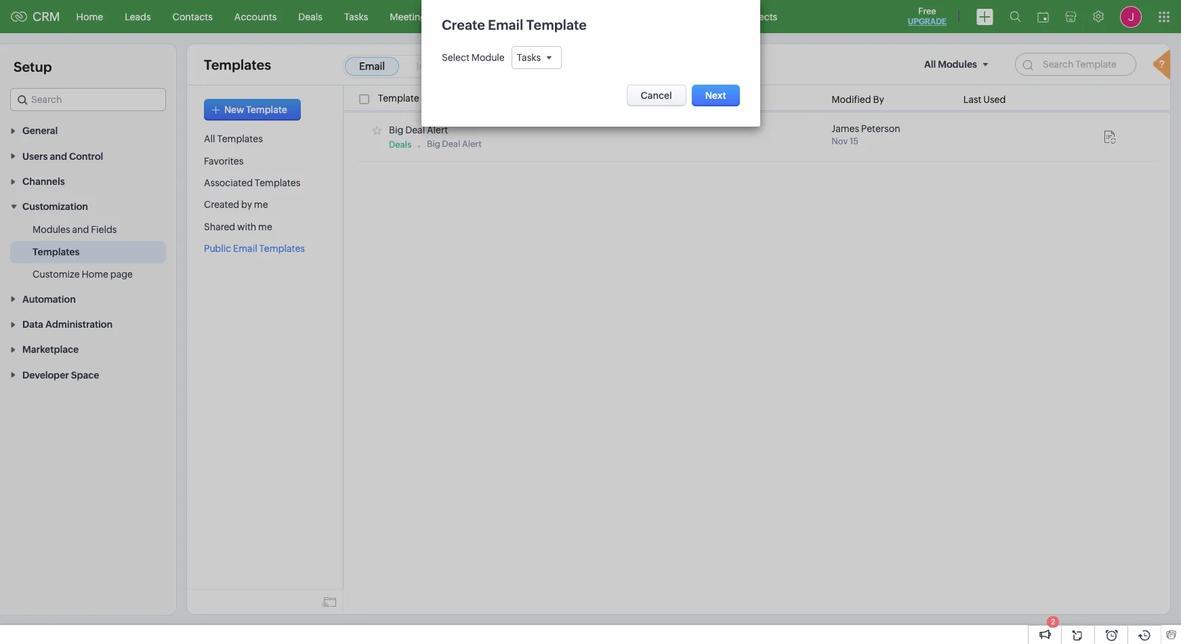 Task type: describe. For each thing, give the bounding box(es) containing it.
campaigns link
[[541, 0, 613, 33]]

2
[[1052, 618, 1056, 626]]

campaigns
[[552, 11, 603, 22]]

me for shared with me
[[258, 222, 272, 232]]

free
[[919, 6, 937, 16]]

name
[[421, 93, 447, 104]]

customize home page
[[33, 269, 133, 280]]

all templates link
[[204, 134, 263, 145]]

0 vertical spatial alert
[[427, 125, 448, 135]]

last used
[[964, 94, 1006, 105]]

leads
[[125, 11, 151, 22]]

james
[[832, 124, 860, 134]]

home inside customization region
[[82, 269, 108, 280]]

big deal alert link
[[389, 125, 448, 135]]

projects link
[[731, 0, 789, 33]]

all
[[204, 134, 215, 145]]

associated templates link
[[204, 178, 301, 189]]

with
[[237, 222, 256, 232]]

home link
[[65, 0, 114, 33]]

15
[[850, 137, 859, 147]]

modified
[[832, 94, 872, 105]]

nov
[[832, 137, 848, 147]]

page
[[110, 269, 133, 280]]

1 horizontal spatial alert
[[462, 139, 482, 149]]

shared with me link
[[204, 222, 272, 232]]

1 vertical spatial template
[[378, 93, 419, 104]]

contacts
[[173, 11, 213, 22]]

james peterson link
[[832, 124, 901, 134]]

upgrade
[[908, 17, 947, 26]]

customization
[[22, 202, 88, 212]]

and
[[72, 225, 89, 236]]

crm
[[33, 9, 60, 24]]

projects
[[742, 11, 778, 22]]

modules
[[33, 225, 70, 236]]

0 horizontal spatial big
[[389, 125, 404, 135]]

Tasks field
[[511, 46, 562, 69]]

create email
[[442, 17, 523, 33]]

modules and fields link
[[33, 223, 117, 237]]

email link
[[345, 57, 399, 76]]

1 vertical spatial deals
[[389, 139, 412, 150]]

me for created by me
[[254, 200, 268, 210]]

by
[[874, 94, 885, 105]]

template for create email template
[[526, 17, 587, 33]]

created by me link
[[204, 200, 268, 210]]

1 vertical spatial email
[[233, 243, 257, 254]]

crm link
[[11, 9, 60, 24]]

create email template
[[442, 17, 587, 33]]

Search Template text field
[[1016, 53, 1137, 76]]

reports
[[496, 11, 530, 22]]

1 horizontal spatial deal
[[442, 139, 461, 149]]

associated templates
[[204, 178, 301, 189]]



Task type: locate. For each thing, give the bounding box(es) containing it.
0 horizontal spatial template
[[246, 104, 287, 115]]

big
[[389, 125, 404, 135], [427, 139, 441, 149]]

home
[[76, 11, 103, 22], [82, 269, 108, 280]]

1 vertical spatial big deal alert
[[427, 139, 482, 149]]

deal down big deal alert link
[[442, 139, 461, 149]]

template for new template
[[246, 104, 287, 115]]

deals link
[[288, 0, 334, 33]]

new template
[[224, 104, 287, 115]]

0 vertical spatial big
[[389, 125, 404, 135]]

profile element
[[1113, 0, 1151, 33]]

james peterson nov 15
[[832, 124, 901, 147]]

big down big deal alert link
[[427, 139, 441, 149]]

1 horizontal spatial template
[[378, 93, 419, 104]]

accounts link
[[224, 0, 288, 33]]

associated
[[204, 178, 253, 189]]

by
[[241, 200, 252, 210]]

0 horizontal spatial deal
[[406, 125, 425, 135]]

accounts
[[234, 11, 277, 22]]

tasks inside field
[[517, 52, 541, 63]]

tasks right deals link
[[344, 11, 368, 22]]

customize home page link
[[33, 268, 133, 282]]

2 horizontal spatial template
[[526, 17, 587, 33]]

contacts link
[[162, 0, 224, 33]]

public
[[204, 243, 231, 254]]

home right crm
[[76, 11, 103, 22]]

shared with me
[[204, 222, 272, 232]]

1 horizontal spatial tasks
[[517, 52, 541, 63]]

alert
[[427, 125, 448, 135], [462, 139, 482, 149]]

big deal alert
[[389, 125, 448, 135], [427, 139, 482, 149]]

tasks for tasks field
[[517, 52, 541, 63]]

deals down big deal alert link
[[389, 139, 412, 150]]

customization region
[[0, 219, 176, 286]]

used
[[984, 94, 1006, 105]]

big deal alert down big deal alert link
[[427, 139, 482, 149]]

0 horizontal spatial alert
[[427, 125, 448, 135]]

0 vertical spatial tasks
[[344, 11, 368, 22]]

modules and fields
[[33, 225, 117, 236]]

free upgrade
[[908, 6, 947, 26]]

templates up new
[[204, 57, 271, 72]]

0 vertical spatial email
[[359, 60, 385, 72]]

module
[[471, 52, 505, 63]]

profile image
[[1121, 6, 1142, 27]]

favorites
[[204, 156, 244, 167]]

deal
[[406, 125, 425, 135], [442, 139, 461, 149]]

email
[[359, 60, 385, 72], [233, 243, 257, 254]]

tasks down create email template
[[517, 52, 541, 63]]

customization button
[[0, 194, 176, 219]]

tasks for tasks link
[[344, 11, 368, 22]]

big down template name
[[389, 125, 404, 135]]

templates up favorites link
[[217, 134, 263, 145]]

0 vertical spatial big deal alert
[[389, 125, 448, 135]]

select
[[442, 52, 469, 63]]

0 horizontal spatial deals
[[299, 11, 323, 22]]

created by me
[[204, 200, 268, 210]]

select module
[[442, 52, 505, 63]]

1 horizontal spatial deals
[[389, 139, 412, 150]]

template
[[526, 17, 587, 33], [378, 93, 419, 104], [246, 104, 287, 115]]

calls
[[453, 11, 474, 22]]

1 horizontal spatial email
[[359, 60, 385, 72]]

fields
[[91, 225, 117, 236]]

me
[[254, 200, 268, 210], [258, 222, 272, 232]]

meetings
[[390, 11, 431, 22]]

template up tasks field
[[526, 17, 587, 33]]

templates
[[204, 57, 271, 72], [217, 134, 263, 145], [255, 178, 301, 189], [259, 243, 305, 254], [33, 247, 80, 258]]

setup
[[14, 59, 52, 75]]

1 horizontal spatial big
[[427, 139, 441, 149]]

favorites link
[[204, 156, 244, 167]]

template inside new template button
[[246, 104, 287, 115]]

email inside "link"
[[359, 60, 385, 72]]

deal down template name
[[406, 125, 425, 135]]

deals left tasks link
[[299, 11, 323, 22]]

1 vertical spatial home
[[82, 269, 108, 280]]

me right by
[[254, 200, 268, 210]]

0 vertical spatial home
[[76, 11, 103, 22]]

0 vertical spatial me
[[254, 200, 268, 210]]

new
[[224, 104, 244, 115]]

templates up created by me link
[[255, 178, 301, 189]]

templates link
[[33, 246, 80, 259]]

1 vertical spatial deal
[[442, 139, 461, 149]]

tasks
[[344, 11, 368, 22], [517, 52, 541, 63]]

public email templates link
[[204, 243, 305, 254]]

0 vertical spatial template
[[526, 17, 587, 33]]

1 vertical spatial tasks
[[517, 52, 541, 63]]

calls link
[[442, 0, 485, 33]]

template left name
[[378, 93, 419, 104]]

big deal alert down template name
[[389, 125, 448, 135]]

2 vertical spatial template
[[246, 104, 287, 115]]

email down with
[[233, 243, 257, 254]]

None button
[[627, 85, 687, 107], [692, 85, 740, 107], [627, 85, 687, 107], [692, 85, 740, 107]]

meetings link
[[379, 0, 442, 33]]

0 horizontal spatial email
[[233, 243, 257, 254]]

0 vertical spatial deals
[[299, 11, 323, 22]]

templates up customize
[[33, 247, 80, 258]]

templates down shared with me
[[259, 243, 305, 254]]

customize
[[33, 269, 80, 280]]

0 horizontal spatial tasks
[[344, 11, 368, 22]]

created
[[204, 200, 239, 210]]

modified by
[[832, 94, 885, 105]]

tasks link
[[334, 0, 379, 33]]

reports link
[[485, 0, 541, 33]]

peterson
[[862, 124, 901, 134]]

0 vertical spatial deal
[[406, 125, 425, 135]]

last
[[964, 94, 982, 105]]

leads link
[[114, 0, 162, 33]]

email up template name
[[359, 60, 385, 72]]

home left page
[[82, 269, 108, 280]]

shared
[[204, 222, 235, 232]]

me right with
[[258, 222, 272, 232]]

public email templates
[[204, 243, 305, 254]]

new template button
[[204, 99, 301, 121]]

template name
[[378, 93, 447, 104]]

all templates
[[204, 134, 263, 145]]

templates inside customization region
[[33, 247, 80, 258]]

1 vertical spatial big
[[427, 139, 441, 149]]

template right new
[[246, 104, 287, 115]]

deals
[[299, 11, 323, 22], [389, 139, 412, 150]]

1 vertical spatial me
[[258, 222, 272, 232]]

1 vertical spatial alert
[[462, 139, 482, 149]]



Task type: vqa. For each thing, say whether or not it's contained in the screenshot.
sixth "In" from right
no



